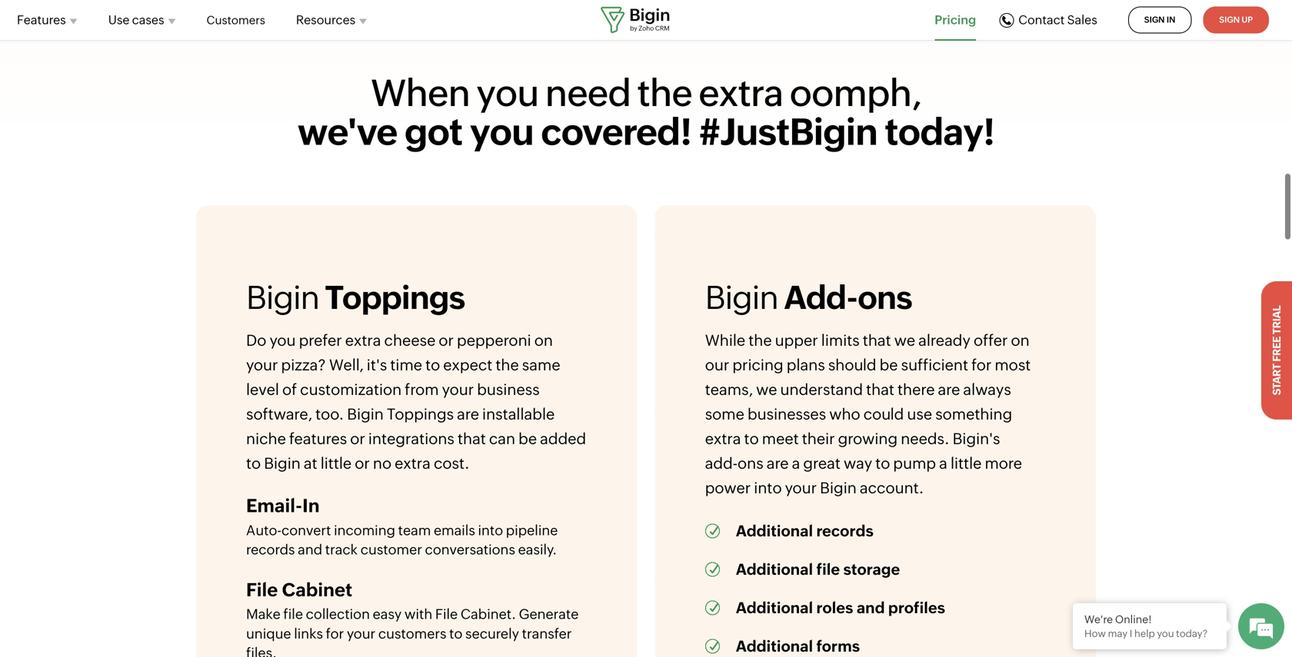 Task type: vqa. For each thing, say whether or not it's contained in the screenshot.
middle are
yes



Task type: describe. For each thing, give the bounding box(es) containing it.
2 vertical spatial or
[[355, 455, 370, 473]]

additional roles and profiles
[[736, 600, 945, 617]]

while the upper limits that we already offer on our pricing plans should be sufficient for most teams, we understand that there are always some businesses who could use something extra to meet their growing needs. bigin's add-ons
[[705, 332, 1031, 473]]

features
[[17, 13, 66, 27]]

bigin up while
[[705, 279, 778, 316]]

convert
[[281, 523, 331, 539]]

additional file storage
[[736, 561, 900, 579]]

securely
[[465, 626, 519, 642]]

in
[[302, 495, 320, 517]]

with
[[404, 607, 432, 623]]

0 vertical spatial ons
[[858, 279, 912, 316]]

that inside the do you prefer extra cheese or pepperoni on your pizza? well, it's time to expect the same level of customization from your business software, too. bigin toppings are installable niche features or integrations that can be added to bigin at little or no extra cost.
[[458, 430, 486, 448]]

oomph,
[[790, 72, 921, 114]]

2 a from the left
[[939, 455, 947, 473]]

installable
[[482, 406, 555, 424]]

resources
[[296, 13, 355, 27]]

pricing
[[732, 357, 783, 374]]

incoming
[[334, 523, 395, 539]]

and inside the email-in auto-convert incoming team emails into pipeline records and track customer conversations easily.
[[298, 542, 322, 558]]

toppings inside the do you prefer extra cheese or pepperoni on your pizza? well, it's time to expect the same level of customization from your business software, too. bigin toppings are installable niche features or integrations that can be added to bigin at little or no extra cost.
[[387, 406, 454, 424]]

way
[[844, 455, 872, 473]]

their
[[802, 430, 835, 448]]

pepperoni
[[457, 332, 531, 350]]

your down the expect
[[442, 381, 474, 399]]

pricing
[[935, 13, 976, 27]]

some
[[705, 406, 744, 424]]

covered!
[[541, 111, 691, 153]]

who
[[829, 406, 860, 424]]

bigin up "do" at the left of page
[[246, 279, 319, 316]]

sign
[[1219, 15, 1240, 25]]

power
[[705, 480, 751, 497]]

bigin down customization
[[347, 406, 384, 424]]

could
[[863, 406, 904, 424]]

1 horizontal spatial we
[[894, 332, 915, 350]]

emails
[[434, 523, 475, 539]]

customization
[[300, 381, 402, 399]]

make
[[246, 607, 281, 623]]

software,
[[246, 406, 312, 424]]

limits
[[821, 332, 860, 350]]

prefer
[[299, 332, 342, 350]]

features
[[289, 430, 347, 448]]

forms
[[816, 638, 860, 656]]

time
[[390, 357, 422, 374]]

for inside while the upper limits that we already offer on our pricing plans should be sufficient for most teams, we understand that there are always some businesses who could use something extra to meet their growing needs. bigin's add-ons
[[971, 357, 992, 374]]

free
[[1271, 337, 1283, 362]]

additional for additional file storage
[[736, 561, 813, 579]]

cost.
[[434, 455, 470, 473]]

the inside when you need the extra oomph, we've got you covered! #justbigin today!
[[637, 72, 692, 114]]

our
[[705, 357, 729, 374]]

little inside are a great way to pump a little more power into your bigin account.
[[951, 455, 982, 473]]

extra inside while the upper limits that we already offer on our pricing plans should be sufficient for most teams, we understand that there are always some businesses who could use something extra to meet their growing needs. bigin's add-ons
[[705, 430, 741, 448]]

0 vertical spatial or
[[439, 332, 454, 350]]

we're
[[1084, 614, 1113, 626]]

auto-
[[246, 523, 281, 539]]

file inside 'file cabinet make file collection easy with file cabinet. generate unique links for your customers to securely transfer files.'
[[283, 607, 303, 623]]

niche
[[246, 430, 286, 448]]

growing
[[838, 430, 898, 448]]

your inside are a great way to pump a little more power into your bigin account.
[[785, 480, 817, 497]]

1 vertical spatial that
[[866, 381, 894, 399]]

email-
[[246, 495, 302, 517]]

storage
[[843, 561, 900, 579]]

0 horizontal spatial we
[[756, 381, 777, 399]]

files.
[[246, 646, 277, 658]]

today?
[[1176, 628, 1208, 640]]

generate
[[519, 607, 579, 623]]

sufficient
[[901, 357, 968, 374]]

pump
[[893, 455, 936, 473]]

needs.
[[901, 430, 950, 448]]

extra inside when you need the extra oomph, we've got you covered! #justbigin today!
[[699, 72, 783, 114]]

1 vertical spatial file
[[435, 607, 458, 623]]

account.
[[860, 480, 924, 497]]

bigin's
[[953, 430, 1000, 448]]

level
[[246, 381, 279, 399]]

always
[[963, 381, 1011, 399]]

on inside while the upper limits that we already offer on our pricing plans should be sufficient for most teams, we understand that there are always some businesses who could use something extra to meet their growing needs. bigin's add-ons
[[1011, 332, 1030, 350]]

help
[[1134, 628, 1155, 640]]

customers
[[378, 626, 446, 642]]

track
[[325, 542, 358, 558]]

we've
[[297, 111, 397, 153]]

cheese
[[384, 332, 436, 350]]

use
[[108, 13, 130, 27]]

when you need the extra oomph, we've got you covered! #justbigin today!
[[297, 72, 995, 153]]

your up level
[[246, 357, 278, 374]]

while
[[705, 332, 745, 350]]

when
[[371, 72, 470, 114]]

conversations
[[425, 542, 515, 558]]

customers
[[207, 13, 265, 27]]

easily.
[[518, 542, 557, 558]]

added
[[540, 430, 586, 448]]

cases
[[132, 13, 164, 27]]

the inside while the upper limits that we already offer on our pricing plans should be sufficient for most teams, we understand that there are always some businesses who could use something extra to meet their growing needs. bigin's add-ons
[[749, 332, 772, 350]]

do you prefer extra cheese or pepperoni on your pizza? well, it's time to expect the same level of customization from your business software, too. bigin toppings are installable niche features or integrations that can be added to bigin at little or no extra cost.
[[246, 332, 586, 473]]

your inside 'file cabinet make file collection easy with file cabinet. generate unique links for your customers to securely transfer files.'
[[347, 626, 375, 642]]

#justbigin
[[699, 111, 877, 153]]

upper
[[775, 332, 818, 350]]

be inside while the upper limits that we already offer on our pricing plans should be sufficient for most teams, we understand that there are always some businesses who could use something extra to meet their growing needs. bigin's add-ons
[[880, 357, 898, 374]]

to down niche
[[246, 455, 261, 473]]

trial
[[1271, 306, 1283, 335]]

0 vertical spatial records
[[816, 523, 874, 540]]

more
[[985, 455, 1022, 473]]

1 a from the left
[[792, 455, 800, 473]]



Task type: locate. For each thing, give the bounding box(es) containing it.
bigin toppings
[[246, 279, 465, 316]]

in
[[1167, 15, 1175, 25]]

toppings
[[325, 279, 465, 316], [387, 406, 454, 424]]

to inside while the upper limits that we already offer on our pricing plans should be sufficient for most teams, we understand that there are always some businesses who could use something extra to meet their growing needs. bigin's add-ons
[[744, 430, 759, 448]]

additional left forms
[[736, 638, 813, 656]]

sales
[[1067, 13, 1097, 27]]

file cabinet make file collection easy with file cabinet. generate unique links for your customers to securely transfer files.
[[246, 579, 579, 658]]

add-
[[705, 455, 738, 473]]

into right "power" at the right bottom of page
[[754, 480, 782, 497]]

0 vertical spatial for
[[971, 357, 992, 374]]

ons inside while the upper limits that we already offer on our pricing plans should be sufficient for most teams, we understand that there are always some businesses who could use something extra to meet their growing needs. bigin's add-ons
[[738, 455, 763, 473]]

1 vertical spatial toppings
[[387, 406, 454, 424]]

additional up additional forms
[[736, 600, 813, 617]]

no
[[373, 455, 392, 473]]

1 vertical spatial for
[[326, 626, 344, 642]]

start free trial link
[[1261, 282, 1292, 420]]

or up the expect
[[439, 332, 454, 350]]

you
[[476, 72, 539, 114], [470, 111, 534, 153], [270, 332, 296, 350], [1157, 628, 1174, 640]]

it's
[[367, 357, 387, 374]]

are down meet
[[767, 455, 789, 473]]

may
[[1108, 628, 1128, 640]]

ons
[[858, 279, 912, 316], [738, 455, 763, 473]]

1 horizontal spatial be
[[880, 357, 898, 374]]

1 vertical spatial we
[[756, 381, 777, 399]]

to inside 'file cabinet make file collection easy with file cabinet. generate unique links for your customers to securely transfer files.'
[[449, 626, 463, 642]]

0 vertical spatial into
[[754, 480, 782, 497]]

contact sales
[[1018, 13, 1097, 27]]

meet
[[762, 430, 799, 448]]

2 little from the left
[[951, 455, 982, 473]]

there
[[898, 381, 935, 399]]

0 vertical spatial are
[[938, 381, 960, 399]]

2 on from the left
[[1011, 332, 1030, 350]]

are a great way to pump a little more power into your bigin account.
[[705, 455, 1022, 497]]

0 vertical spatial and
[[298, 542, 322, 558]]

0 horizontal spatial little
[[320, 455, 352, 473]]

into inside the email-in auto-convert incoming team emails into pipeline records and track customer conversations easily.
[[478, 523, 503, 539]]

toppings up cheese
[[325, 279, 465, 316]]

0 horizontal spatial are
[[457, 406, 479, 424]]

offer
[[974, 332, 1008, 350]]

0 vertical spatial file
[[816, 561, 840, 579]]

into inside are a great way to pump a little more power into your bigin account.
[[754, 480, 782, 497]]

additional forms
[[736, 638, 860, 656]]

1 vertical spatial are
[[457, 406, 479, 424]]

records up storage
[[816, 523, 874, 540]]

that up the could
[[866, 381, 894, 399]]

pricing link
[[935, 11, 976, 29]]

be inside the do you prefer extra cheese or pepperoni on your pizza? well, it's time to expect the same level of customization from your business software, too. bigin toppings are installable niche features or integrations that can be added to bigin at little or no extra cost.
[[518, 430, 537, 448]]

roles
[[816, 600, 853, 617]]

3 additional from the top
[[736, 600, 813, 617]]

the up business
[[496, 357, 519, 374]]

we down pricing
[[756, 381, 777, 399]]

cabinet.
[[461, 607, 516, 623]]

are down business
[[457, 406, 479, 424]]

1 horizontal spatial are
[[767, 455, 789, 473]]

file
[[816, 561, 840, 579], [283, 607, 303, 623]]

the right the need
[[637, 72, 692, 114]]

start
[[1271, 364, 1283, 396]]

1 horizontal spatial ons
[[858, 279, 912, 316]]

are inside are a great way to pump a little more power into your bigin account.
[[767, 455, 789, 473]]

integrations
[[368, 430, 454, 448]]

how
[[1084, 628, 1106, 640]]

into
[[754, 480, 782, 497], [478, 523, 503, 539]]

1 vertical spatial ons
[[738, 455, 763, 473]]

for up always on the bottom of the page
[[971, 357, 992, 374]]

additional for additional roles and profiles
[[736, 600, 813, 617]]

a left great
[[792, 455, 800, 473]]

0 vertical spatial the
[[637, 72, 692, 114]]

1 vertical spatial into
[[478, 523, 503, 539]]

bigin inside are a great way to pump a little more power into your bigin account.
[[820, 480, 857, 497]]

additional for additional forms
[[736, 638, 813, 656]]

your down great
[[785, 480, 817, 497]]

1 horizontal spatial a
[[939, 455, 947, 473]]

the inside the do you prefer extra cheese or pepperoni on your pizza? well, it's time to expect the same level of customization from your business software, too. bigin toppings are installable niche features or integrations that can be added to bigin at little or no extra cost.
[[496, 357, 519, 374]]

we up sufficient
[[894, 332, 915, 350]]

start free trial
[[1271, 306, 1283, 396]]

to right 'time'
[[425, 357, 440, 374]]

little
[[320, 455, 352, 473], [951, 455, 982, 473]]

0 horizontal spatial records
[[246, 542, 295, 558]]

additional up additional file storage
[[736, 523, 813, 540]]

additional
[[736, 523, 813, 540], [736, 561, 813, 579], [736, 600, 813, 617], [736, 638, 813, 656]]

easy
[[373, 607, 402, 623]]

the up pricing
[[749, 332, 772, 350]]

additional records
[[736, 523, 874, 540]]

0 vertical spatial that
[[863, 332, 891, 350]]

2 vertical spatial are
[[767, 455, 789, 473]]

do
[[246, 332, 266, 350]]

little right at on the bottom of the page
[[320, 455, 352, 473]]

at
[[304, 455, 317, 473]]

plans
[[787, 357, 825, 374]]

2 vertical spatial that
[[458, 430, 486, 448]]

you inside the do you prefer extra cheese or pepperoni on your pizza? well, it's time to expect the same level of customization from your business software, too. bigin toppings are installable niche features or integrations that can be added to bigin at little or no extra cost.
[[270, 332, 296, 350]]

1 horizontal spatial on
[[1011, 332, 1030, 350]]

on inside the do you prefer extra cheese or pepperoni on your pizza? well, it's time to expect the same level of customization from your business software, too. bigin toppings are installable niche features or integrations that can be added to bigin at little or no extra cost.
[[534, 332, 553, 350]]

bigin down great
[[820, 480, 857, 497]]

on
[[534, 332, 553, 350], [1011, 332, 1030, 350]]

records down the auto-
[[246, 542, 295, 558]]

contact
[[1018, 13, 1065, 27]]

to left meet
[[744, 430, 759, 448]]

extra
[[699, 72, 783, 114], [345, 332, 381, 350], [705, 430, 741, 448], [395, 455, 431, 473]]

online!
[[1115, 614, 1152, 626]]

the
[[637, 72, 692, 114], [749, 332, 772, 350], [496, 357, 519, 374]]

cabinet
[[282, 579, 352, 601]]

2 additional from the top
[[736, 561, 813, 579]]

2 horizontal spatial are
[[938, 381, 960, 399]]

1 horizontal spatial little
[[951, 455, 982, 473]]

records inside the email-in auto-convert incoming team emails into pipeline records and track customer conversations easily.
[[246, 542, 295, 558]]

little inside the do you prefer extra cheese or pepperoni on your pizza? well, it's time to expect the same level of customization from your business software, too. bigin toppings are installable niche features or integrations that can be added to bigin at little or no extra cost.
[[320, 455, 352, 473]]

bigin
[[246, 279, 319, 316], [705, 279, 778, 316], [347, 406, 384, 424], [264, 455, 301, 473], [820, 480, 857, 497]]

sign up
[[1219, 15, 1253, 25]]

ons up "power" at the right bottom of page
[[738, 455, 763, 473]]

of
[[282, 381, 297, 399]]

pipeline
[[506, 523, 558, 539]]

toppings down from
[[387, 406, 454, 424]]

ons up limits
[[858, 279, 912, 316]]

1 additional from the top
[[736, 523, 813, 540]]

1 horizontal spatial the
[[637, 72, 692, 114]]

1 vertical spatial or
[[350, 430, 365, 448]]

on up most
[[1011, 332, 1030, 350]]

1 horizontal spatial into
[[754, 480, 782, 497]]

and right roles
[[857, 600, 885, 617]]

are
[[938, 381, 960, 399], [457, 406, 479, 424], [767, 455, 789, 473]]

bigin add-ons
[[705, 279, 912, 316]]

well,
[[329, 357, 364, 374]]

0 horizontal spatial into
[[478, 523, 503, 539]]

something
[[935, 406, 1012, 424]]

business
[[477, 381, 540, 399]]

already
[[918, 332, 971, 350]]

are down sufficient
[[938, 381, 960, 399]]

additional down additional records at the right bottom
[[736, 561, 813, 579]]

be right should
[[880, 357, 898, 374]]

to inside are a great way to pump a little more power into your bigin account.
[[875, 455, 890, 473]]

to left securely
[[449, 626, 463, 642]]

file up links
[[283, 607, 303, 623]]

bigin left at on the bottom of the page
[[264, 455, 301, 473]]

to right way
[[875, 455, 890, 473]]

2 horizontal spatial the
[[749, 332, 772, 350]]

0 horizontal spatial ons
[[738, 455, 763, 473]]

1 horizontal spatial file
[[435, 607, 458, 623]]

be
[[880, 357, 898, 374], [518, 430, 537, 448]]

great
[[803, 455, 841, 473]]

be right can
[[518, 430, 537, 448]]

or left no
[[355, 455, 370, 473]]

into up conversations
[[478, 523, 503, 539]]

or
[[439, 332, 454, 350], [350, 430, 365, 448], [355, 455, 370, 473]]

0 horizontal spatial for
[[326, 626, 344, 642]]

customer
[[360, 542, 422, 558]]

for
[[971, 357, 992, 374], [326, 626, 344, 642]]

expect
[[443, 357, 492, 374]]

for down "collection"
[[326, 626, 344, 642]]

0 vertical spatial be
[[880, 357, 898, 374]]

need
[[545, 72, 631, 114]]

a right pump
[[939, 455, 947, 473]]

little down bigin's
[[951, 455, 982, 473]]

0 horizontal spatial file
[[246, 579, 278, 601]]

additional for additional records
[[736, 523, 813, 540]]

to
[[425, 357, 440, 374], [744, 430, 759, 448], [246, 455, 261, 473], [875, 455, 890, 473], [449, 626, 463, 642]]

from
[[405, 381, 439, 399]]

1 on from the left
[[534, 332, 553, 350]]

1 vertical spatial and
[[857, 600, 885, 617]]

your down "collection"
[[347, 626, 375, 642]]

1 horizontal spatial file
[[816, 561, 840, 579]]

1 horizontal spatial records
[[816, 523, 874, 540]]

0 horizontal spatial file
[[283, 607, 303, 623]]

contact sales link
[[999, 13, 1097, 27]]

0 vertical spatial we
[[894, 332, 915, 350]]

file up make
[[246, 579, 278, 601]]

that up should
[[863, 332, 891, 350]]

you inside "we're online! how may i help you today?"
[[1157, 628, 1174, 640]]

0 horizontal spatial on
[[534, 332, 553, 350]]

teams,
[[705, 381, 753, 399]]

0 horizontal spatial the
[[496, 357, 519, 374]]

that left can
[[458, 430, 486, 448]]

0 horizontal spatial a
[[792, 455, 800, 473]]

are inside while the upper limits that we already offer on our pricing plans should be sufficient for most teams, we understand that there are always some businesses who could use something extra to meet their growing needs. bigin's add-ons
[[938, 381, 960, 399]]

1 vertical spatial file
[[283, 607, 303, 623]]

today!
[[885, 111, 995, 153]]

1 vertical spatial records
[[246, 542, 295, 558]]

up
[[1242, 15, 1253, 25]]

1 little from the left
[[320, 455, 352, 473]]

1 horizontal spatial and
[[857, 600, 885, 617]]

that
[[863, 332, 891, 350], [866, 381, 894, 399], [458, 430, 486, 448]]

1 horizontal spatial for
[[971, 357, 992, 374]]

0 horizontal spatial be
[[518, 430, 537, 448]]

1 vertical spatial be
[[518, 430, 537, 448]]

are inside the do you prefer extra cheese or pepperoni on your pizza? well, it's time to expect the same level of customization from your business software, too. bigin toppings are installable niche features or integrations that can be added to bigin at little or no extra cost.
[[457, 406, 479, 424]]

file up roles
[[816, 561, 840, 579]]

should
[[828, 357, 876, 374]]

sign
[[1144, 15, 1165, 25]]

1 vertical spatial the
[[749, 332, 772, 350]]

4 additional from the top
[[736, 638, 813, 656]]

add-
[[784, 279, 858, 316]]

0 vertical spatial file
[[246, 579, 278, 601]]

2 vertical spatial the
[[496, 357, 519, 374]]

i
[[1130, 628, 1132, 640]]

on up same
[[534, 332, 553, 350]]

understand
[[780, 381, 863, 399]]

collection
[[306, 607, 370, 623]]

use cases
[[108, 13, 164, 27]]

sign in link
[[1128, 7, 1192, 33]]

for inside 'file cabinet make file collection easy with file cabinet. generate unique links for your customers to securely transfer files.'
[[326, 626, 344, 642]]

or right features
[[350, 430, 365, 448]]

0 horizontal spatial and
[[298, 542, 322, 558]]

0 vertical spatial toppings
[[325, 279, 465, 316]]

file right with
[[435, 607, 458, 623]]

and down convert
[[298, 542, 322, 558]]



